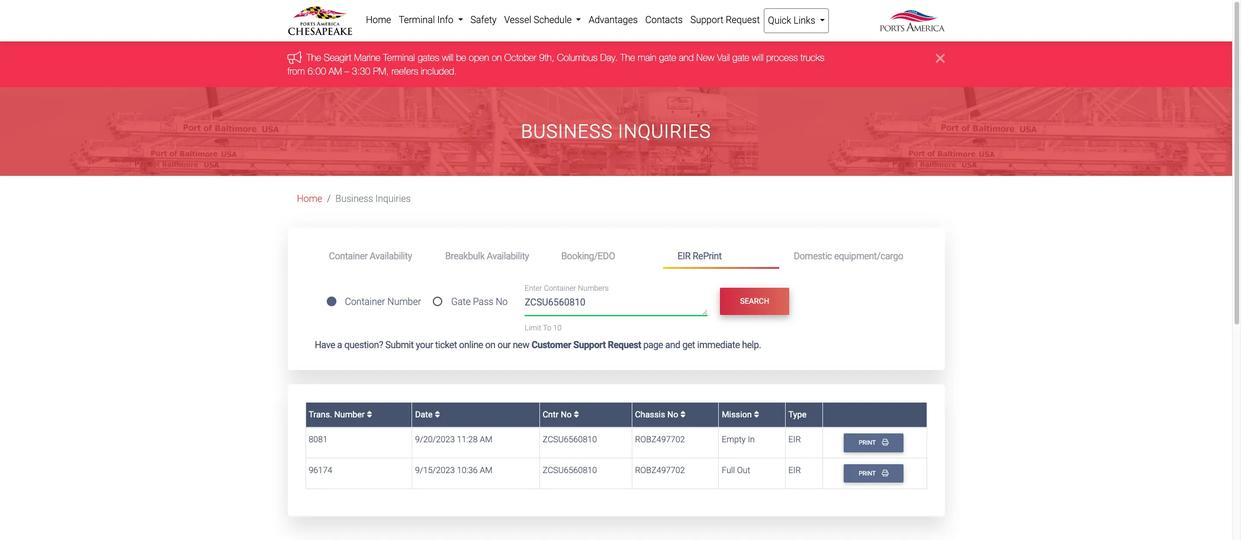 Task type: describe. For each thing, give the bounding box(es) containing it.
0 horizontal spatial business
[[336, 193, 373, 204]]

1 horizontal spatial request
[[726, 14, 760, 25]]

search
[[741, 297, 770, 306]]

vessel
[[504, 14, 532, 25]]

breakbulk
[[445, 250, 485, 262]]

mission
[[722, 410, 754, 420]]

submit
[[385, 339, 414, 351]]

8081
[[309, 435, 328, 445]]

1 vertical spatial and
[[666, 339, 681, 351]]

am for 9/15/2023 10:36 am
[[480, 466, 493, 476]]

1 vertical spatial business inquiries
[[336, 193, 411, 204]]

eir for full out
[[789, 466, 801, 476]]

cntr no link
[[543, 410, 579, 420]]

1 horizontal spatial support
[[691, 14, 724, 25]]

print link for full out
[[844, 464, 904, 483]]

chassis no link
[[635, 410, 686, 420]]

print link for empty in
[[844, 434, 904, 452]]

breakbulk availability
[[445, 250, 529, 262]]

immediate
[[698, 339, 740, 351]]

question?
[[344, 339, 383, 351]]

eir for empty in
[[789, 435, 801, 445]]

equipment/cargo
[[835, 250, 904, 262]]

availability for container availability
[[370, 250, 412, 262]]

page
[[644, 339, 663, 351]]

ticket
[[435, 339, 457, 351]]

0 vertical spatial business inquiries
[[521, 120, 712, 143]]

print image
[[882, 470, 889, 476]]

have
[[315, 339, 335, 351]]

terminal info link
[[395, 8, 467, 32]]

availability for breakbulk availability
[[487, 250, 529, 262]]

0 horizontal spatial no
[[496, 296, 508, 308]]

customer support request link
[[532, 339, 642, 351]]

chassis
[[635, 410, 666, 420]]

terminal info
[[399, 14, 456, 25]]

9/15/2023
[[415, 466, 455, 476]]

schedule
[[534, 14, 572, 25]]

cntr
[[543, 410, 559, 420]]

day.
[[601, 52, 618, 63]]

gate
[[451, 296, 471, 308]]

1 vertical spatial on
[[486, 339, 496, 351]]

trans.
[[309, 410, 332, 420]]

–
[[345, 66, 349, 76]]

2 will from the left
[[752, 52, 764, 63]]

zcsu6560810 for 9/20/2023 11:28 am
[[543, 435, 597, 445]]

0 vertical spatial terminal
[[399, 14, 435, 25]]

out
[[737, 466, 751, 476]]

9th,
[[539, 52, 555, 63]]

advantages link
[[585, 8, 642, 32]]

a
[[337, 339, 342, 351]]

have a question? submit your ticket online on our new customer support request page and get immediate help.
[[315, 339, 762, 351]]

zcsu6560810 for 9/15/2023 10:36 am
[[543, 466, 597, 476]]

full
[[722, 466, 735, 476]]

reprint
[[693, 250, 722, 262]]

date link
[[415, 410, 440, 420]]

Enter Container Numbers text field
[[525, 295, 708, 316]]

gate pass no
[[451, 296, 508, 308]]

included.
[[421, 66, 457, 76]]

eir reprint link
[[664, 245, 780, 269]]

9/20/2023 11:28 am
[[415, 435, 493, 445]]

pm,
[[373, 66, 389, 76]]

container availability link
[[315, 245, 431, 267]]

container availability
[[329, 250, 412, 262]]

1 horizontal spatial home link
[[362, 8, 395, 32]]

support request
[[691, 14, 760, 25]]

pass
[[473, 296, 494, 308]]

your
[[416, 339, 433, 351]]

links
[[794, 15, 816, 26]]

marine
[[354, 52, 381, 63]]

0 vertical spatial eir
[[678, 250, 691, 262]]

bullhorn image
[[288, 51, 307, 64]]

robz497702 for full
[[635, 466, 685, 476]]

1 the from the left
[[307, 52, 321, 63]]

process
[[767, 52, 798, 63]]

9/15/2023 10:36 am
[[415, 466, 493, 476]]

be
[[456, 52, 466, 63]]

10
[[553, 323, 562, 332]]

our
[[498, 339, 511, 351]]

gates
[[418, 52, 440, 63]]

the seagirt marine terminal gates will be open on october 9th, columbus day. the main gate and new vail gate will process trucks from 6:00 am – 3:30 pm, reefers included.
[[288, 52, 825, 76]]

quick links
[[768, 15, 818, 26]]

container number
[[345, 296, 421, 308]]

vessel schedule link
[[501, 8, 585, 32]]

home for leftmost 'home' link
[[297, 193, 322, 204]]

1 will from the left
[[442, 52, 454, 63]]

trucks
[[801, 52, 825, 63]]

1 vertical spatial inquiries
[[376, 193, 411, 204]]

11:28
[[457, 435, 478, 445]]

1 horizontal spatial business
[[521, 120, 613, 143]]

sort image
[[754, 410, 760, 419]]

reefers
[[392, 66, 418, 76]]

close image
[[936, 51, 945, 65]]

search button
[[720, 288, 790, 315]]

no for cntr no
[[561, 410, 572, 420]]

new
[[513, 339, 530, 351]]

terminal inside the seagirt marine terminal gates will be open on october 9th, columbus day. the main gate and new vail gate will process trucks from 6:00 am – 3:30 pm, reefers included.
[[383, 52, 415, 63]]

cntr no
[[543, 410, 574, 420]]



Task type: locate. For each thing, give the bounding box(es) containing it.
business
[[521, 120, 613, 143], [336, 193, 373, 204]]

1 vertical spatial business
[[336, 193, 373, 204]]

sort image
[[367, 410, 372, 419], [435, 410, 440, 419], [574, 410, 579, 419], [681, 410, 686, 419]]

0 vertical spatial am
[[329, 66, 342, 76]]

print image
[[882, 439, 889, 446]]

number for trans. number
[[334, 410, 365, 420]]

type
[[789, 410, 807, 420]]

quick
[[768, 15, 792, 26]]

0 horizontal spatial availability
[[370, 250, 412, 262]]

1 vertical spatial support
[[574, 339, 606, 351]]

am right 10:36
[[480, 466, 493, 476]]

1 vertical spatial container
[[544, 284, 576, 293]]

0 vertical spatial and
[[679, 52, 694, 63]]

sort image inside chassis no link
[[681, 410, 686, 419]]

0 vertical spatial business
[[521, 120, 613, 143]]

request left the quick
[[726, 14, 760, 25]]

sort image inside cntr no link
[[574, 410, 579, 419]]

open
[[469, 52, 489, 63]]

2 availability from the left
[[487, 250, 529, 262]]

sort image right cntr
[[574, 410, 579, 419]]

container for container availability
[[329, 250, 368, 262]]

print
[[859, 439, 878, 447], [859, 470, 878, 477]]

1 horizontal spatial the
[[621, 52, 635, 63]]

2 vertical spatial container
[[345, 296, 385, 308]]

1 horizontal spatial no
[[561, 410, 572, 420]]

will left process
[[752, 52, 764, 63]]

1 vertical spatial eir
[[789, 435, 801, 445]]

and left get
[[666, 339, 681, 351]]

print for in
[[859, 439, 878, 447]]

online
[[459, 339, 483, 351]]

sort image for trans. number
[[367, 410, 372, 419]]

safety
[[471, 14, 497, 25]]

1 horizontal spatial will
[[752, 52, 764, 63]]

sort image inside trans. number link
[[367, 410, 372, 419]]

1 horizontal spatial business inquiries
[[521, 120, 712, 143]]

support
[[691, 14, 724, 25], [574, 339, 606, 351]]

vail
[[717, 52, 730, 63]]

1 vertical spatial print link
[[844, 464, 904, 483]]

0 horizontal spatial support
[[574, 339, 606, 351]]

home link
[[362, 8, 395, 32], [297, 193, 322, 204]]

1 horizontal spatial number
[[388, 296, 421, 308]]

1 gate from the left
[[659, 52, 677, 63]]

6:00
[[308, 66, 326, 76]]

in
[[748, 435, 755, 445]]

3:30
[[352, 66, 371, 76]]

terminal left info
[[399, 14, 435, 25]]

no right 'pass'
[[496, 296, 508, 308]]

support up new
[[691, 14, 724, 25]]

container up container number
[[329, 250, 368, 262]]

sort image for cntr no
[[574, 410, 579, 419]]

2 print from the top
[[859, 470, 878, 477]]

breakbulk availability link
[[431, 245, 547, 267]]

support right customer
[[574, 339, 606, 351]]

1 horizontal spatial inquiries
[[618, 120, 712, 143]]

container for container number
[[345, 296, 385, 308]]

main
[[638, 52, 657, 63]]

3 sort image from the left
[[574, 410, 579, 419]]

gate right main
[[659, 52, 677, 63]]

on inside the seagirt marine terminal gates will be open on october 9th, columbus day. the main gate and new vail gate will process trucks from 6:00 am – 3:30 pm, reefers included.
[[492, 52, 502, 63]]

domestic
[[794, 250, 832, 262]]

full out
[[722, 466, 751, 476]]

0 vertical spatial robz497702
[[635, 435, 685, 445]]

0 horizontal spatial home
[[297, 193, 322, 204]]

1 vertical spatial print
[[859, 470, 878, 477]]

0 vertical spatial inquiries
[[618, 120, 712, 143]]

1 horizontal spatial home
[[366, 14, 391, 25]]

advantages
[[589, 14, 638, 25]]

am inside the seagirt marine terminal gates will be open on october 9th, columbus day. the main gate and new vail gate will process trucks from 6:00 am – 3:30 pm, reefers included.
[[329, 66, 342, 76]]

0 horizontal spatial business inquiries
[[336, 193, 411, 204]]

and
[[679, 52, 694, 63], [666, 339, 681, 351]]

2 vertical spatial eir
[[789, 466, 801, 476]]

am right 11:28
[[480, 435, 493, 445]]

enter container numbers
[[525, 284, 609, 293]]

0 vertical spatial zcsu6560810
[[543, 435, 597, 445]]

print left print icon
[[859, 470, 878, 477]]

2 gate from the left
[[733, 52, 750, 63]]

get
[[683, 339, 695, 351]]

trans. number link
[[309, 410, 372, 420]]

booking/edo link
[[547, 245, 664, 267]]

2 zcsu6560810 from the top
[[543, 466, 597, 476]]

1 availability from the left
[[370, 250, 412, 262]]

0 vertical spatial on
[[492, 52, 502, 63]]

number for container number
[[388, 296, 421, 308]]

mission link
[[722, 410, 760, 420]]

container right enter on the bottom of the page
[[544, 284, 576, 293]]

help.
[[742, 339, 762, 351]]

eir right out
[[789, 466, 801, 476]]

trans. number
[[309, 410, 367, 420]]

1 print from the top
[[859, 439, 878, 447]]

customer
[[532, 339, 572, 351]]

no right cntr
[[561, 410, 572, 420]]

home for right 'home' link
[[366, 14, 391, 25]]

enter
[[525, 284, 542, 293]]

1 zcsu6560810 from the top
[[543, 435, 597, 445]]

0 horizontal spatial request
[[608, 339, 642, 351]]

1 robz497702 from the top
[[635, 435, 685, 445]]

request
[[726, 14, 760, 25], [608, 339, 642, 351]]

2 print link from the top
[[844, 464, 904, 483]]

4 sort image from the left
[[681, 410, 686, 419]]

0 horizontal spatial number
[[334, 410, 365, 420]]

1 vertical spatial robz497702
[[635, 466, 685, 476]]

print left print image
[[859, 439, 878, 447]]

1 horizontal spatial gate
[[733, 52, 750, 63]]

0 horizontal spatial inquiries
[[376, 193, 411, 204]]

on left 'our'
[[486, 339, 496, 351]]

container up question?
[[345, 296, 385, 308]]

2 sort image from the left
[[435, 410, 440, 419]]

safety link
[[467, 8, 501, 32]]

from
[[288, 66, 305, 76]]

0 horizontal spatial will
[[442, 52, 454, 63]]

number right trans. at the left bottom of page
[[334, 410, 365, 420]]

eir reprint
[[678, 250, 722, 262]]

robz497702 for empty
[[635, 435, 685, 445]]

1 print link from the top
[[844, 434, 904, 452]]

2 vertical spatial am
[[480, 466, 493, 476]]

to
[[543, 323, 552, 332]]

0 vertical spatial container
[[329, 250, 368, 262]]

0 vertical spatial print
[[859, 439, 878, 447]]

0 vertical spatial home
[[366, 14, 391, 25]]

request left page at the bottom of the page
[[608, 339, 642, 351]]

0 vertical spatial home link
[[362, 8, 395, 32]]

1 vertical spatial home link
[[297, 193, 322, 204]]

sort image inside date link
[[435, 410, 440, 419]]

sort image for chassis no
[[681, 410, 686, 419]]

chassis no
[[635, 410, 681, 420]]

1 sort image from the left
[[367, 410, 372, 419]]

business inquiries
[[521, 120, 712, 143], [336, 193, 411, 204]]

sort image right chassis
[[681, 410, 686, 419]]

domestic equipment/cargo
[[794, 250, 904, 262]]

empty
[[722, 435, 746, 445]]

1 vertical spatial terminal
[[383, 52, 415, 63]]

2 horizontal spatial no
[[668, 410, 679, 420]]

the seagirt marine terminal gates will be open on october 9th, columbus day. the main gate and new vail gate will process trucks from 6:00 am – 3:30 pm, reefers included. link
[[288, 52, 825, 76]]

availability up enter on the bottom of the page
[[487, 250, 529, 262]]

0 vertical spatial support
[[691, 14, 724, 25]]

0 horizontal spatial home link
[[297, 193, 322, 204]]

96174
[[309, 466, 332, 476]]

1 vertical spatial number
[[334, 410, 365, 420]]

support request link
[[687, 8, 764, 32]]

2 the from the left
[[621, 52, 635, 63]]

sort image up 9/20/2023
[[435, 410, 440, 419]]

print for out
[[859, 470, 878, 477]]

numbers
[[578, 284, 609, 293]]

1 vertical spatial zcsu6560810
[[543, 466, 597, 476]]

robz497702
[[635, 435, 685, 445], [635, 466, 685, 476]]

inquiries
[[618, 120, 712, 143], [376, 193, 411, 204]]

0 vertical spatial print link
[[844, 434, 904, 452]]

the seagirt marine terminal gates will be open on october 9th, columbus day. the main gate and new vail gate will process trucks from 6:00 am – 3:30 pm, reefers included. alert
[[0, 42, 1233, 87]]

domestic equipment/cargo link
[[780, 245, 918, 267]]

contacts
[[646, 14, 683, 25]]

0 horizontal spatial gate
[[659, 52, 677, 63]]

0 horizontal spatial the
[[307, 52, 321, 63]]

0 vertical spatial request
[[726, 14, 760, 25]]

print link down print image
[[844, 464, 904, 483]]

vessel schedule
[[504, 14, 574, 25]]

gate right vail
[[733, 52, 750, 63]]

terminal up reefers
[[383, 52, 415, 63]]

on right open
[[492, 52, 502, 63]]

and left new
[[679, 52, 694, 63]]

limit to 10
[[525, 323, 562, 332]]

0 vertical spatial number
[[388, 296, 421, 308]]

number up the submit
[[388, 296, 421, 308]]

availability up container number
[[370, 250, 412, 262]]

10:36
[[457, 466, 478, 476]]

sort image right trans. at the left bottom of page
[[367, 410, 372, 419]]

container
[[329, 250, 368, 262], [544, 284, 576, 293], [345, 296, 385, 308]]

2 robz497702 from the top
[[635, 466, 685, 476]]

eir down type
[[789, 435, 801, 445]]

print link
[[844, 434, 904, 452], [844, 464, 904, 483]]

am for 9/20/2023 11:28 am
[[480, 435, 493, 445]]

no for chassis no
[[668, 410, 679, 420]]

1 horizontal spatial availability
[[487, 250, 529, 262]]

sort image for date
[[435, 410, 440, 419]]

will
[[442, 52, 454, 63], [752, 52, 764, 63]]

1 vertical spatial am
[[480, 435, 493, 445]]

1 vertical spatial home
[[297, 193, 322, 204]]

the up '6:00'
[[307, 52, 321, 63]]

no right chassis
[[668, 410, 679, 420]]

the right day.
[[621, 52, 635, 63]]

will left be
[[442, 52, 454, 63]]

print link up print icon
[[844, 434, 904, 452]]

zcsu6560810
[[543, 435, 597, 445], [543, 466, 597, 476]]

availability
[[370, 250, 412, 262], [487, 250, 529, 262]]

am left –
[[329, 66, 342, 76]]

seagirt
[[324, 52, 352, 63]]

booking/edo
[[562, 250, 615, 262]]

columbus
[[557, 52, 598, 63]]

empty in
[[722, 435, 755, 445]]

info
[[437, 14, 454, 25]]

eir left reprint at right
[[678, 250, 691, 262]]

1 vertical spatial request
[[608, 339, 642, 351]]

9/20/2023
[[415, 435, 455, 445]]

and inside the seagirt marine terminal gates will be open on october 9th, columbus day. the main gate and new vail gate will process trucks from 6:00 am – 3:30 pm, reefers included.
[[679, 52, 694, 63]]



Task type: vqa. For each thing, say whether or not it's contained in the screenshot.
Administration.
no



